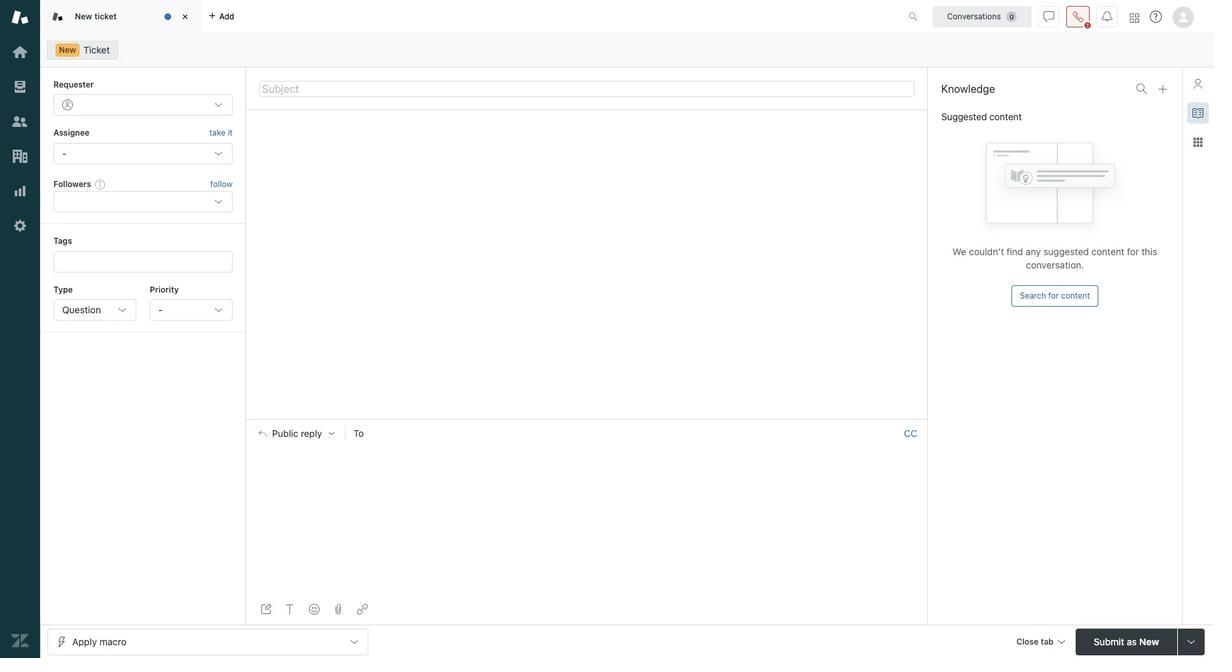 Task type: vqa. For each thing, say whether or not it's contained in the screenshot.
Guide
no



Task type: describe. For each thing, give the bounding box(es) containing it.
search image
[[1137, 84, 1148, 94]]

public reply button
[[247, 420, 345, 448]]

priority
[[150, 285, 179, 295]]

close tab
[[1017, 637, 1054, 647]]

add button
[[201, 0, 242, 33]]

main element
[[0, 0, 40, 659]]

it
[[228, 128, 233, 138]]

views image
[[11, 78, 29, 96]]

search for content button
[[1012, 286, 1098, 307]]

suggested
[[942, 111, 987, 122]]

type
[[54, 285, 73, 295]]

add link (cmd k) image
[[357, 605, 368, 615]]

customer context image
[[1193, 78, 1204, 89]]

add
[[219, 11, 234, 21]]

apply
[[72, 636, 97, 648]]

close image
[[179, 10, 192, 23]]

format text image
[[285, 605, 296, 615]]

- for - "popup button"
[[158, 304, 163, 316]]

2 vertical spatial new
[[1140, 636, 1160, 648]]

draft mode image
[[261, 605, 272, 615]]

ticket
[[83, 44, 110, 56]]

apply macro
[[72, 636, 126, 648]]

question
[[62, 304, 101, 316]]

as
[[1127, 636, 1137, 648]]

content inside button
[[1061, 291, 1090, 301]]

we couldn't find any suggested content for this conversation.
[[953, 246, 1158, 271]]

apps image
[[1193, 137, 1204, 148]]

this
[[1142, 246, 1158, 257]]

new for new
[[59, 45, 76, 55]]

couldn't
[[969, 246, 1004, 257]]

new ticket tab
[[40, 0, 201, 33]]

knowledge image
[[1193, 108, 1204, 118]]

take
[[209, 128, 226, 138]]

followers element
[[54, 191, 233, 213]]

displays possible ticket submission types image
[[1186, 637, 1197, 648]]

macro
[[99, 636, 126, 648]]

new ticket
[[75, 11, 117, 21]]

search
[[1020, 291, 1046, 301]]

follow
[[210, 179, 233, 189]]

tab
[[1041, 637, 1054, 647]]

for inside 'we couldn't find any suggested content for this conversation.'
[[1127, 246, 1139, 257]]

tabs tab list
[[40, 0, 895, 33]]

zendesk image
[[11, 633, 29, 650]]

submit as new
[[1094, 636, 1160, 648]]

any
[[1026, 246, 1041, 257]]

new for new ticket
[[75, 11, 92, 21]]

requester element
[[54, 95, 233, 116]]



Task type: locate. For each thing, give the bounding box(es) containing it.
content right the suggested
[[990, 111, 1022, 122]]

minimize composer image
[[582, 414, 593, 425]]

1 horizontal spatial for
[[1127, 246, 1139, 257]]

reporting image
[[11, 183, 29, 200]]

1 horizontal spatial -
[[158, 304, 163, 316]]

for
[[1127, 246, 1139, 257], [1049, 291, 1059, 301]]

- down priority
[[158, 304, 163, 316]]

for inside search for content button
[[1049, 291, 1059, 301]]

0 vertical spatial new
[[75, 11, 92, 21]]

conversations button
[[933, 6, 1032, 27]]

take it
[[209, 128, 233, 138]]

1 vertical spatial -
[[158, 304, 163, 316]]

Subject field
[[259, 81, 915, 97]]

find
[[1007, 246, 1023, 257]]

knowledge
[[942, 83, 995, 95]]

content down conversation.
[[1061, 291, 1090, 301]]

ticket
[[94, 11, 117, 21]]

we
[[953, 246, 967, 257]]

Followers field
[[64, 195, 204, 209]]

content inside 'we couldn't find any suggested content for this conversation.'
[[1092, 246, 1125, 257]]

new inside tab
[[75, 11, 92, 21]]

question button
[[54, 300, 136, 321]]

button displays agent's chat status as invisible. image
[[1044, 11, 1055, 22]]

0 vertical spatial content
[[990, 111, 1022, 122]]

search for content
[[1020, 291, 1090, 301]]

cc
[[904, 428, 917, 439]]

1 vertical spatial content
[[1092, 246, 1125, 257]]

organizations image
[[11, 148, 29, 165]]

- inside "popup button"
[[158, 304, 163, 316]]

info on adding followers image
[[95, 179, 106, 190]]

- for assignee 'element'
[[62, 148, 67, 159]]

1 horizontal spatial content
[[1061, 291, 1090, 301]]

admin image
[[11, 217, 29, 235]]

create or request article image
[[1158, 84, 1169, 94]]

for right search
[[1049, 291, 1059, 301]]

public
[[272, 429, 298, 439]]

submit
[[1094, 636, 1125, 648]]

- button
[[150, 300, 233, 321]]

follow button
[[210, 179, 233, 191]]

conversations
[[947, 11, 1001, 21]]

take it button
[[209, 127, 233, 140]]

assignee element
[[54, 143, 233, 164]]

2 horizontal spatial content
[[1092, 246, 1125, 257]]

content left the this
[[1092, 246, 1125, 257]]

1 vertical spatial new
[[59, 45, 76, 55]]

requester
[[54, 80, 94, 90]]

reply
[[301, 429, 322, 439]]

-
[[62, 148, 67, 159], [158, 304, 163, 316]]

close
[[1017, 637, 1039, 647]]

notifications image
[[1102, 11, 1113, 22]]

0 horizontal spatial -
[[62, 148, 67, 159]]

2 vertical spatial content
[[1061, 291, 1090, 301]]

new
[[75, 11, 92, 21], [59, 45, 76, 55], [1140, 636, 1160, 648]]

zendesk products image
[[1130, 13, 1140, 22]]

customers image
[[11, 113, 29, 130]]

secondary element
[[40, 37, 1214, 64]]

insert emojis image
[[309, 605, 320, 615]]

suggested content
[[942, 111, 1022, 122]]

suggested
[[1044, 246, 1089, 257]]

0 vertical spatial -
[[62, 148, 67, 159]]

new inside secondary element
[[59, 45, 76, 55]]

for left the this
[[1127, 246, 1139, 257]]

- inside assignee 'element'
[[62, 148, 67, 159]]

0 horizontal spatial for
[[1049, 291, 1059, 301]]

add attachment image
[[333, 605, 344, 615]]

conversation.
[[1026, 259, 1084, 271]]

0 vertical spatial for
[[1127, 246, 1139, 257]]

zendesk support image
[[11, 9, 29, 26]]

content
[[990, 111, 1022, 122], [1092, 246, 1125, 257], [1061, 291, 1090, 301]]

get started image
[[11, 43, 29, 61]]

get help image
[[1150, 11, 1162, 23]]

1 vertical spatial for
[[1049, 291, 1059, 301]]

- down assignee
[[62, 148, 67, 159]]

public reply
[[272, 429, 322, 439]]

followers
[[54, 179, 91, 189]]

tags
[[54, 236, 72, 246]]

to
[[354, 428, 364, 439]]

close tab button
[[1011, 629, 1071, 658]]

cc button
[[904, 428, 918, 440]]

0 horizontal spatial content
[[990, 111, 1022, 122]]

assignee
[[54, 128, 89, 138]]



